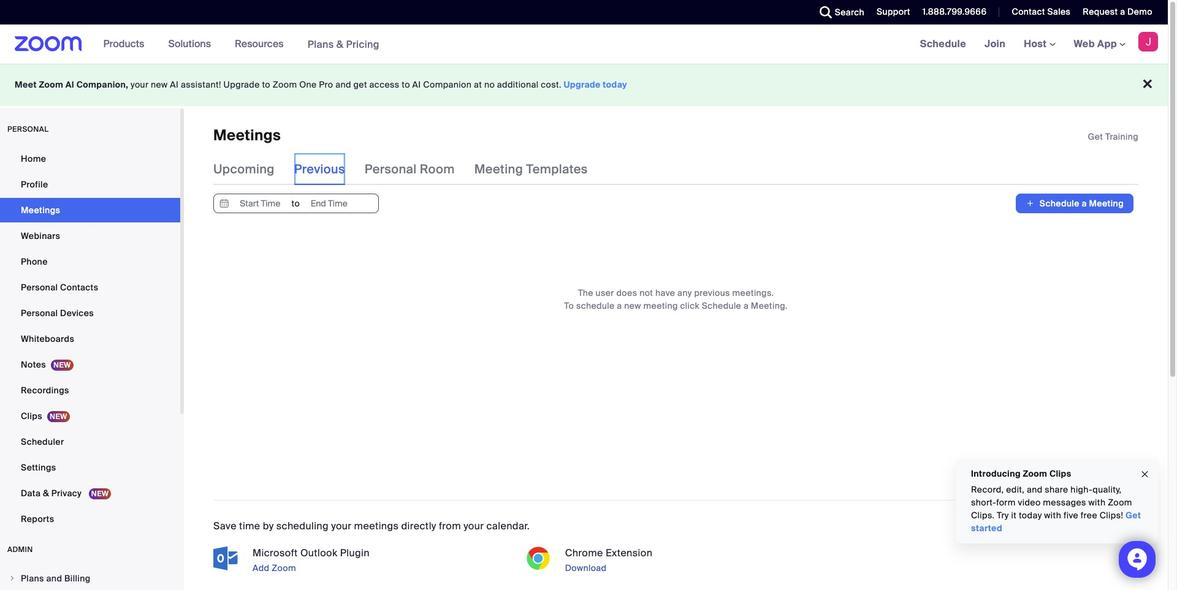 Task type: describe. For each thing, give the bounding box(es) containing it.
contacts
[[60, 282, 98, 293]]

scheduler
[[21, 437, 64, 448]]

save
[[213, 520, 237, 533]]

get for get training
[[1088, 131, 1103, 142]]

directly
[[401, 520, 436, 533]]

zoom logo image
[[15, 36, 82, 52]]

privacy
[[51, 488, 82, 499]]

support
[[877, 6, 910, 17]]

1.888.799.9666 button up 'join'
[[913, 0, 990, 25]]

get for get started
[[1126, 510, 1141, 521]]

web app
[[1074, 37, 1117, 50]]

a left the demo
[[1120, 6, 1125, 17]]

plans and billing
[[21, 573, 90, 584]]

the
[[578, 288, 593, 299]]

upgrade today link
[[564, 79, 627, 90]]

edit,
[[1006, 484, 1025, 495]]

plans and billing menu item
[[0, 567, 180, 590]]

a inside button
[[1082, 198, 1087, 209]]

upcoming
[[213, 161, 275, 177]]

templates
[[526, 161, 588, 177]]

right image
[[9, 575, 16, 582]]

zoom up edit,
[[1023, 468, 1047, 479]]

2 horizontal spatial to
[[402, 79, 410, 90]]

2 upgrade from the left
[[564, 79, 601, 90]]

by
[[263, 520, 274, 533]]

get training
[[1088, 131, 1139, 142]]

clips!
[[1100, 510, 1123, 521]]

pro
[[319, 79, 333, 90]]

1 horizontal spatial with
[[1089, 497, 1106, 508]]

reports
[[21, 514, 54, 525]]

resources button
[[235, 25, 289, 64]]

video
[[1018, 497, 1041, 508]]

app
[[1097, 37, 1117, 50]]

cost.
[[541, 79, 561, 90]]

home
[[21, 153, 46, 164]]

data
[[21, 488, 41, 499]]

web
[[1074, 37, 1095, 50]]

schedule for schedule a meeting
[[1040, 198, 1080, 209]]

schedule
[[576, 301, 615, 312]]

host button
[[1024, 37, 1055, 50]]

it
[[1011, 510, 1017, 521]]

short-
[[971, 497, 996, 508]]

2 ai from the left
[[170, 79, 179, 90]]

download
[[565, 563, 607, 574]]

the user does not have any previous meetings. to schedule a new meeting click schedule a meeting.
[[564, 288, 788, 312]]

request a demo
[[1083, 6, 1153, 17]]

companion,
[[76, 79, 128, 90]]

today inside meet zoom ai companion, footer
[[603, 79, 627, 90]]

personal contacts
[[21, 282, 98, 293]]

to inside dropdown button
[[292, 198, 300, 209]]

messages
[[1043, 497, 1086, 508]]

to
[[564, 301, 574, 312]]

new inside the user does not have any previous meetings. to schedule a new meeting click schedule a meeting.
[[624, 301, 641, 312]]

from
[[439, 520, 461, 533]]

click
[[680, 301, 700, 312]]

meetings.
[[732, 288, 774, 299]]

plugin
[[340, 547, 370, 560]]

schedule a meeting
[[1040, 198, 1124, 209]]

whiteboards
[[21, 334, 74, 345]]

join link
[[975, 25, 1015, 64]]

meeting templates
[[474, 161, 588, 177]]

settings
[[21, 462, 56, 473]]

extension
[[606, 547, 653, 560]]

meeting inside tab list
[[474, 161, 523, 177]]

have
[[655, 288, 675, 299]]

meeting inside button
[[1089, 198, 1124, 209]]

1.888.799.9666 button up schedule 'link' on the right of page
[[923, 6, 987, 17]]

host
[[1024, 37, 1049, 50]]

to button
[[213, 194, 379, 214]]

demo
[[1128, 6, 1153, 17]]

products button
[[103, 25, 150, 64]]

banner containing products
[[0, 25, 1168, 64]]

billing
[[64, 573, 90, 584]]

product information navigation
[[94, 25, 389, 64]]

personal devices link
[[0, 301, 180, 326]]

no
[[484, 79, 495, 90]]

meetings navigation
[[911, 25, 1168, 64]]

profile picture image
[[1139, 32, 1158, 52]]

home link
[[0, 147, 180, 171]]

meet
[[15, 79, 37, 90]]

microsoft
[[253, 547, 298, 560]]

profile link
[[0, 172, 180, 197]]

new inside meet zoom ai companion, footer
[[151, 79, 168, 90]]

scheduling
[[276, 520, 329, 533]]

personal for personal devices
[[21, 308, 58, 319]]

started
[[971, 523, 1002, 534]]

settings link
[[0, 456, 180, 480]]

your for meetings
[[331, 520, 352, 533]]

Date Range Picker Start field
[[232, 195, 289, 213]]

training
[[1105, 131, 1139, 142]]

reports link
[[0, 507, 180, 532]]

1 upgrade from the left
[[223, 79, 260, 90]]

meetings link
[[0, 198, 180, 223]]

download link
[[563, 561, 826, 576]]

zoom right the meet
[[39, 79, 63, 90]]

schedule a meeting button
[[1016, 194, 1134, 214]]

one
[[299, 79, 317, 90]]

1 horizontal spatial meetings
[[213, 126, 281, 145]]

profile
[[21, 179, 48, 190]]

previous
[[694, 288, 730, 299]]

add
[[253, 563, 269, 574]]

devices
[[60, 308, 94, 319]]

admin
[[7, 545, 33, 555]]

not
[[640, 288, 653, 299]]

assistant!
[[181, 79, 221, 90]]

1 ai from the left
[[65, 79, 74, 90]]

free
[[1081, 510, 1097, 521]]



Task type: locate. For each thing, give the bounding box(es) containing it.
personal inside 'link'
[[21, 282, 58, 293]]

search
[[835, 7, 865, 18]]

schedule link
[[911, 25, 975, 64]]

contact sales link
[[1003, 0, 1074, 25], [1012, 6, 1071, 17]]

1 horizontal spatial to
[[292, 198, 300, 209]]

0 horizontal spatial to
[[262, 79, 270, 90]]

0 horizontal spatial &
[[43, 488, 49, 499]]

1 horizontal spatial &
[[336, 38, 344, 51]]

3 ai from the left
[[412, 79, 421, 90]]

get started
[[971, 510, 1141, 534]]

0 horizontal spatial ai
[[65, 79, 74, 90]]

1 horizontal spatial get
[[1126, 510, 1141, 521]]

personal devices
[[21, 308, 94, 319]]

schedule inside button
[[1040, 198, 1080, 209]]

clips inside the personal menu menu
[[21, 411, 42, 422]]

new
[[151, 79, 168, 90], [624, 301, 641, 312]]

schedule down previous
[[702, 301, 741, 312]]

meet zoom ai companion, footer
[[0, 64, 1168, 106]]

1 vertical spatial with
[[1044, 510, 1061, 521]]

plans for plans & pricing
[[308, 38, 334, 51]]

2 vertical spatial and
[[46, 573, 62, 584]]

clips up the scheduler
[[21, 411, 42, 422]]

at
[[474, 79, 482, 90]]

access
[[369, 79, 399, 90]]

with down messages
[[1044, 510, 1061, 521]]

solutions
[[168, 37, 211, 50]]

introducing
[[971, 468, 1021, 479]]

companion
[[423, 79, 472, 90]]

and inside menu item
[[46, 573, 62, 584]]

1 horizontal spatial ai
[[170, 79, 179, 90]]

clips
[[21, 411, 42, 422], [1050, 468, 1071, 479]]

data & privacy
[[21, 488, 84, 499]]

today inside record, edit, and share high-quality, short-form video messages with zoom clips. try it today with five free clips!
[[1019, 510, 1042, 521]]

1 horizontal spatial schedule
[[920, 37, 966, 50]]

upgrade right cost.
[[564, 79, 601, 90]]

clips up share
[[1050, 468, 1071, 479]]

and left "get"
[[335, 79, 351, 90]]

plans inside the product information navigation
[[308, 38, 334, 51]]

plans for plans and billing
[[21, 573, 44, 584]]

data & privacy link
[[0, 481, 180, 506]]

2 vertical spatial personal
[[21, 308, 58, 319]]

a down does
[[617, 301, 622, 312]]

get started link
[[971, 510, 1141, 534]]

0 horizontal spatial today
[[603, 79, 627, 90]]

notes link
[[0, 353, 180, 377]]

zoom left one
[[273, 79, 297, 90]]

1 vertical spatial plans
[[21, 573, 44, 584]]

to right access
[[402, 79, 410, 90]]

0 horizontal spatial new
[[151, 79, 168, 90]]

a
[[1120, 6, 1125, 17], [1082, 198, 1087, 209], [617, 301, 622, 312], [744, 301, 749, 312]]

zoom up clips!
[[1108, 497, 1132, 508]]

1 horizontal spatial today
[[1019, 510, 1042, 521]]

zoom inside microsoft outlook plugin add zoom
[[272, 563, 296, 574]]

0 horizontal spatial with
[[1044, 510, 1061, 521]]

0 vertical spatial today
[[603, 79, 627, 90]]

1 horizontal spatial plans
[[308, 38, 334, 51]]

and inside record, edit, and share high-quality, short-form video messages with zoom clips. try it today with five free clips!
[[1027, 484, 1043, 495]]

join
[[985, 37, 1006, 50]]

2 horizontal spatial schedule
[[1040, 198, 1080, 209]]

plans right "right" image
[[21, 573, 44, 584]]

to left the date range picker end field on the left top
[[292, 198, 300, 209]]

2 horizontal spatial ai
[[412, 79, 421, 90]]

contact
[[1012, 6, 1045, 17]]

personal up whiteboards
[[21, 308, 58, 319]]

1 horizontal spatial clips
[[1050, 468, 1071, 479]]

webinars
[[21, 231, 60, 242]]

Date Range Picker End field
[[301, 195, 357, 213]]

0 vertical spatial personal
[[365, 161, 417, 177]]

personal room
[[365, 161, 455, 177]]

0 vertical spatial meeting
[[474, 161, 523, 177]]

0 vertical spatial plans
[[308, 38, 334, 51]]

schedule inside 'link'
[[920, 37, 966, 50]]

today
[[603, 79, 627, 90], [1019, 510, 1042, 521]]

0 horizontal spatial get
[[1088, 131, 1103, 142]]

webinars link
[[0, 224, 180, 248]]

plans & pricing
[[308, 38, 379, 51]]

ai left "companion"
[[412, 79, 421, 90]]

outlook
[[300, 547, 338, 560]]

0 vertical spatial and
[[335, 79, 351, 90]]

a down meetings.
[[744, 301, 749, 312]]

phone link
[[0, 250, 180, 274]]

0 horizontal spatial and
[[46, 573, 62, 584]]

1 horizontal spatial upgrade
[[564, 79, 601, 90]]

your right companion,
[[131, 79, 149, 90]]

close image
[[1140, 468, 1150, 482]]

1 horizontal spatial meeting
[[1089, 198, 1124, 209]]

meetings up webinars
[[21, 205, 60, 216]]

0 vertical spatial new
[[151, 79, 168, 90]]

banner
[[0, 25, 1168, 64]]

ai
[[65, 79, 74, 90], [170, 79, 179, 90], [412, 79, 421, 90]]

share
[[1045, 484, 1068, 495]]

meetings up upcoming at the top left of the page
[[213, 126, 281, 145]]

1 horizontal spatial new
[[624, 301, 641, 312]]

add zoom link
[[250, 561, 514, 576]]

2 horizontal spatial your
[[464, 520, 484, 533]]

chrome
[[565, 547, 603, 560]]

schedule for schedule
[[920, 37, 966, 50]]

1 vertical spatial new
[[624, 301, 641, 312]]

0 vertical spatial with
[[1089, 497, 1106, 508]]

date image
[[217, 195, 232, 213]]

user
[[596, 288, 614, 299]]

schedule inside the user does not have any previous meetings. to schedule a new meeting click schedule a meeting.
[[702, 301, 741, 312]]

meeting
[[474, 161, 523, 177], [1089, 198, 1124, 209]]

get left training
[[1088, 131, 1103, 142]]

plans & pricing link
[[308, 38, 379, 51], [308, 38, 379, 51]]

a right add icon
[[1082, 198, 1087, 209]]

1 vertical spatial &
[[43, 488, 49, 499]]

upgrade down the product information navigation
[[223, 79, 260, 90]]

to down resources dropdown button
[[262, 79, 270, 90]]

get right clips!
[[1126, 510, 1141, 521]]

search button
[[810, 0, 868, 25]]

zoom down the microsoft
[[272, 563, 296, 574]]

2 vertical spatial schedule
[[702, 301, 741, 312]]

personal
[[7, 124, 49, 134]]

0 vertical spatial get
[[1088, 131, 1103, 142]]

1 horizontal spatial and
[[335, 79, 351, 90]]

& inside the product information navigation
[[336, 38, 344, 51]]

personal for personal room
[[365, 161, 417, 177]]

personal inside tabs of meeting tab list
[[365, 161, 417, 177]]

schedule down 1.888.799.9666
[[920, 37, 966, 50]]

get inside get started
[[1126, 510, 1141, 521]]

& inside the personal menu menu
[[43, 488, 49, 499]]

& for privacy
[[43, 488, 49, 499]]

five
[[1064, 510, 1079, 521]]

tabs of meeting tab list
[[213, 154, 607, 185]]

personal for personal contacts
[[21, 282, 58, 293]]

and left billing
[[46, 573, 62, 584]]

0 horizontal spatial plans
[[21, 573, 44, 584]]

clips.
[[971, 510, 995, 521]]

request
[[1083, 6, 1118, 17]]

&
[[336, 38, 344, 51], [43, 488, 49, 499]]

get training link
[[1088, 131, 1139, 142]]

0 horizontal spatial schedule
[[702, 301, 741, 312]]

meetings
[[213, 126, 281, 145], [21, 205, 60, 216]]

0 horizontal spatial meetings
[[21, 205, 60, 216]]

your inside meet zoom ai companion, footer
[[131, 79, 149, 90]]

web app button
[[1074, 37, 1126, 50]]

recordings
[[21, 385, 69, 396]]

calendar.
[[487, 520, 530, 533]]

meeting
[[643, 301, 678, 312]]

clips link
[[0, 404, 180, 429]]

schedule right add icon
[[1040, 198, 1080, 209]]

record,
[[971, 484, 1004, 495]]

1 vertical spatial meetings
[[21, 205, 60, 216]]

room
[[420, 161, 455, 177]]

0 vertical spatial meetings
[[213, 126, 281, 145]]

0 horizontal spatial upgrade
[[223, 79, 260, 90]]

1 vertical spatial personal
[[21, 282, 58, 293]]

0 horizontal spatial meeting
[[474, 161, 523, 177]]

contact sales
[[1012, 6, 1071, 17]]

add image
[[1026, 198, 1035, 210]]

meetings inside the personal menu menu
[[21, 205, 60, 216]]

0 vertical spatial clips
[[21, 411, 42, 422]]

personal down the phone
[[21, 282, 58, 293]]

zoom
[[39, 79, 63, 90], [273, 79, 297, 90], [1023, 468, 1047, 479], [1108, 497, 1132, 508], [272, 563, 296, 574]]

new down does
[[624, 301, 641, 312]]

recordings link
[[0, 378, 180, 403]]

get
[[353, 79, 367, 90]]

0 vertical spatial &
[[336, 38, 344, 51]]

1 vertical spatial today
[[1019, 510, 1042, 521]]

sales
[[1047, 6, 1071, 17]]

1 horizontal spatial your
[[331, 520, 352, 533]]

& for pricing
[[336, 38, 344, 51]]

microsoft outlook plugin add zoom
[[253, 547, 370, 574]]

quality,
[[1093, 484, 1122, 495]]

phone
[[21, 256, 48, 267]]

1 vertical spatial and
[[1027, 484, 1043, 495]]

0 vertical spatial schedule
[[920, 37, 966, 50]]

1 vertical spatial get
[[1126, 510, 1141, 521]]

personal left room
[[365, 161, 417, 177]]

plans inside menu item
[[21, 573, 44, 584]]

and inside meet zoom ai companion, footer
[[335, 79, 351, 90]]

& right data
[[43, 488, 49, 499]]

try
[[997, 510, 1009, 521]]

0 horizontal spatial your
[[131, 79, 149, 90]]

solutions button
[[168, 25, 216, 64]]

to
[[262, 79, 270, 90], [402, 79, 410, 90], [292, 198, 300, 209]]

1.888.799.9666 button
[[913, 0, 990, 25], [923, 6, 987, 17]]

with up free
[[1089, 497, 1106, 508]]

1 vertical spatial clips
[[1050, 468, 1071, 479]]

0 horizontal spatial clips
[[21, 411, 42, 422]]

zoom inside record, edit, and share high-quality, short-form video messages with zoom clips. try it today with five free clips!
[[1108, 497, 1132, 508]]

additional
[[497, 79, 539, 90]]

meeting.
[[751, 301, 788, 312]]

ai left companion,
[[65, 79, 74, 90]]

previous
[[294, 161, 345, 177]]

products
[[103, 37, 144, 50]]

1 vertical spatial meeting
[[1089, 198, 1124, 209]]

record, edit, and share high-quality, short-form video messages with zoom clips. try it today with five free clips!
[[971, 484, 1132, 521]]

plans
[[308, 38, 334, 51], [21, 573, 44, 584]]

and up the video
[[1027, 484, 1043, 495]]

2 horizontal spatial and
[[1027, 484, 1043, 495]]

1 vertical spatial schedule
[[1040, 198, 1080, 209]]

new left assistant!
[[151, 79, 168, 90]]

your up "plugin"
[[331, 520, 352, 533]]

your for new
[[131, 79, 149, 90]]

& left 'pricing' at the left top
[[336, 38, 344, 51]]

plans up meet zoom ai companion, your new ai assistant! upgrade to zoom one pro and get access to ai companion at no additional cost. upgrade today
[[308, 38, 334, 51]]

personal menu menu
[[0, 147, 180, 533]]

your right from
[[464, 520, 484, 533]]

ai left assistant!
[[170, 79, 179, 90]]



Task type: vqa. For each thing, say whether or not it's contained in the screenshot.
the "0/5"
no



